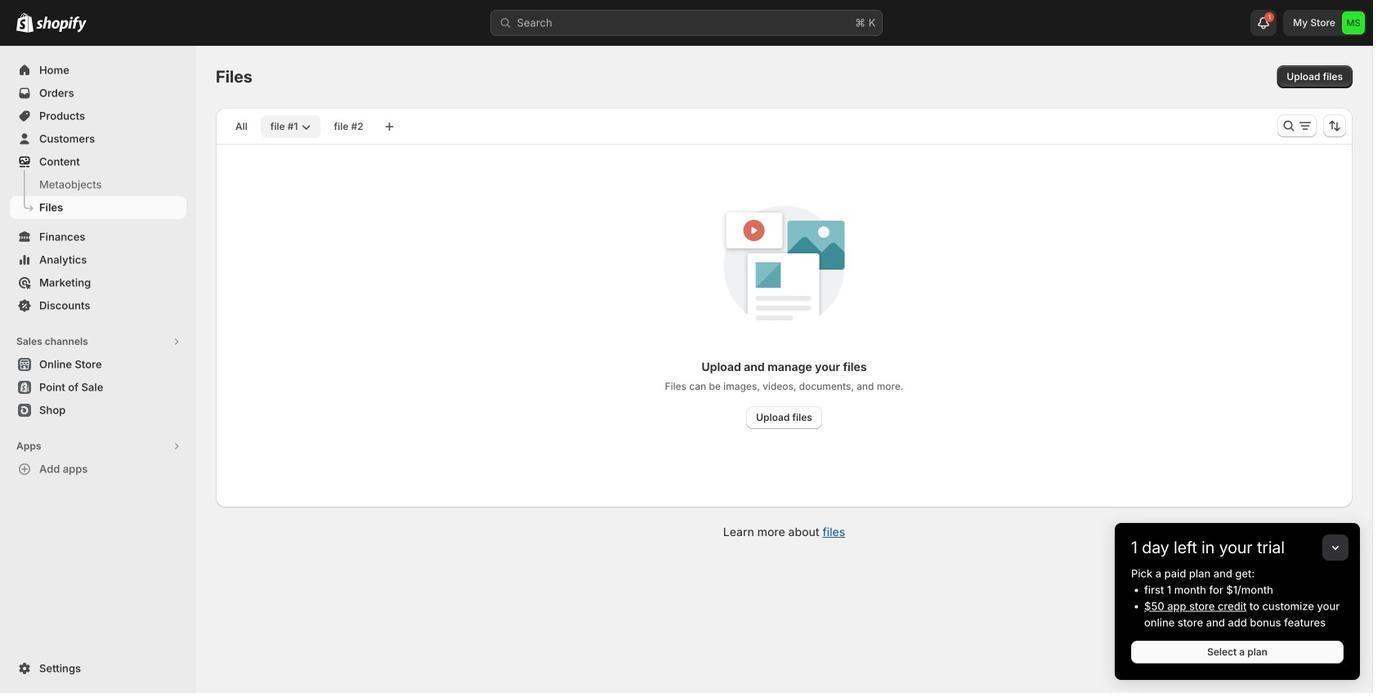 Task type: vqa. For each thing, say whether or not it's contained in the screenshot.
tab list
yes



Task type: describe. For each thing, give the bounding box(es) containing it.
0 horizontal spatial shopify image
[[16, 13, 34, 32]]

my store image
[[1342, 11, 1365, 34]]

1 horizontal spatial shopify image
[[36, 16, 87, 32]]



Task type: locate. For each thing, give the bounding box(es) containing it.
shopify image
[[16, 13, 34, 32], [36, 16, 87, 32]]

tab list
[[222, 114, 377, 138]]



